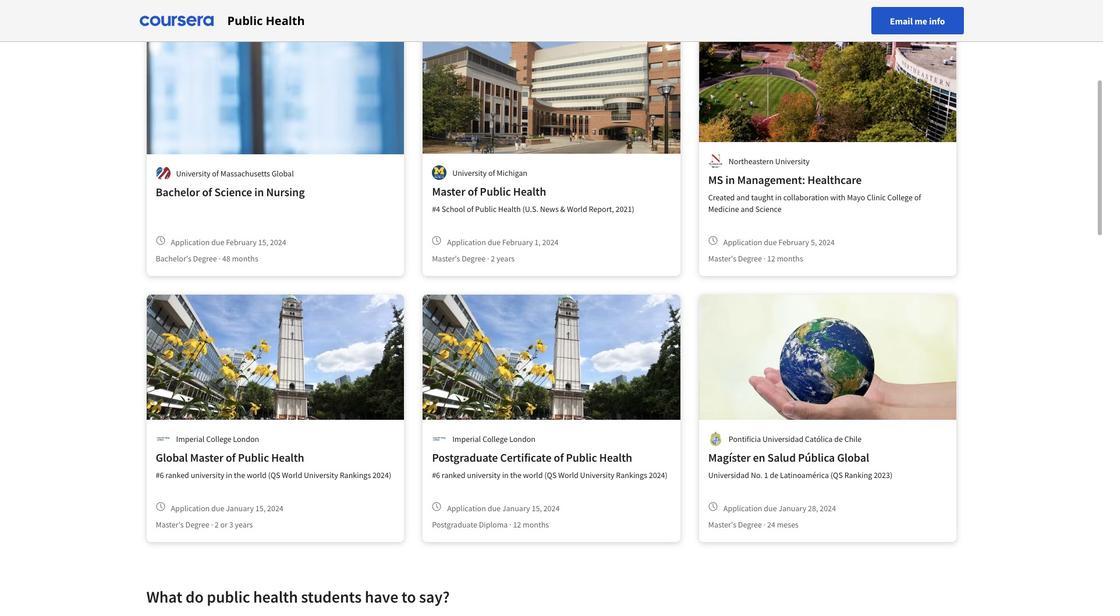 Task type: vqa. For each thing, say whether or not it's contained in the screenshot.


Task type: describe. For each thing, give the bounding box(es) containing it.
· for magíster en salud pública global
[[764, 520, 766, 530]]

february for ms
[[779, 237, 810, 247]]

northeastern
[[729, 156, 774, 166]]

due for magíster en salud pública global
[[764, 503, 777, 513]]

application due february 5, 2024
[[724, 237, 835, 247]]

me
[[915, 15, 928, 26]]

application due january 28, 2024
[[724, 503, 836, 513]]

or
[[220, 520, 228, 530]]

health
[[253, 586, 298, 607]]

michigan
[[497, 167, 528, 178]]

email me info
[[890, 15, 946, 26]]

1 horizontal spatial de
[[835, 434, 843, 444]]

global master of public health #6 ranked university in the world (qs world university rankings 2024)
[[156, 450, 391, 480]]

due for postgraduate certificate of public health
[[488, 503, 501, 513]]

en
[[753, 450, 766, 465]]

degree for master of public health
[[462, 253, 486, 264]]

open
[[243, 0, 261, 10]]

have
[[365, 586, 399, 607]]

public
[[207, 586, 250, 607]]

pontificia universidad católica de chile logo image
[[709, 432, 723, 446]]

of inside "postgraduate certificate of public health #6 ranked university in the world (qs world university rankings 2024)"
[[554, 450, 564, 465]]

report,
[[589, 204, 614, 214]]

salud
[[768, 450, 796, 465]]

master inside 'master of public health #4 school of public health (u.s. news & world report, 2021)'
[[432, 184, 466, 199]]

world for master
[[247, 470, 267, 480]]

latinoamérica
[[780, 470, 829, 480]]

application due february 1, 2024
[[447, 237, 559, 247]]

bachelor's
[[156, 253, 192, 264]]

master's for master
[[432, 253, 460, 264]]

application due january 15, 2024 for master
[[171, 503, 284, 513]]

now
[[263, 0, 277, 10]]

what
[[146, 586, 182, 607]]

ranking
[[845, 470, 873, 480]]

1
[[765, 470, 769, 480]]

pública
[[798, 450, 835, 465]]

master's for magíster
[[709, 520, 737, 530]]

master's degree · 2 or 3 years
[[156, 520, 253, 530]]

· for master of public health
[[488, 253, 490, 264]]

master's degree · 24 meses
[[709, 520, 799, 530]]

created
[[709, 192, 735, 203]]

management:
[[738, 172, 806, 187]]

no.
[[751, 470, 763, 480]]

católica
[[806, 434, 833, 444]]

1 february from the left
[[226, 237, 257, 247]]

imperial college london logo image for global master of public health
[[156, 432, 170, 446]]

(u.s.
[[523, 204, 539, 214]]

application due january 15, 2024 for certificate
[[447, 503, 560, 513]]

in inside "postgraduate certificate of public health #6 ranked university in the world (qs world university rankings 2024)"
[[502, 470, 509, 480]]

healthcare
[[808, 172, 862, 187]]

public inside global master of public health #6 ranked university in the world (qs world university rankings 2024)
[[238, 450, 269, 465]]

1 horizontal spatial years
[[497, 253, 515, 264]]

postgraduate certificate of public health #6 ranked university in the world (qs world university rankings 2024)
[[432, 450, 668, 480]]

15, for global master of public health
[[256, 503, 266, 513]]

12 for in
[[768, 253, 776, 264]]

the for certificate
[[510, 470, 522, 480]]

degree for ms in management: healthcare
[[738, 253, 762, 264]]

university inside global master of public health #6 ranked university in the world (qs world university rankings 2024)
[[304, 470, 338, 480]]

2 for of
[[215, 520, 219, 530]]

the for master
[[234, 470, 245, 480]]

due up 48
[[211, 237, 224, 247]]

2024 for magíster en salud pública global
[[820, 503, 836, 513]]

do
[[186, 586, 204, 607]]

12 for certificate
[[513, 520, 521, 530]]

28,
[[808, 503, 819, 513]]

#6 for global
[[156, 470, 164, 480]]

coursera image
[[139, 11, 213, 30]]

master's degree · 2 years
[[432, 253, 515, 264]]

of inside ms in management: healthcare created and taught in collaboration with mayo clinic college of medicine and science
[[915, 192, 922, 203]]

0 horizontal spatial months
[[232, 253, 258, 264]]

application for master of public health
[[447, 237, 486, 247]]

imperial college london logo image for postgraduate certificate of public health
[[432, 432, 447, 446]]

master's for global
[[156, 520, 184, 530]]

application for ms in management: healthcare
[[724, 237, 763, 247]]

chile
[[845, 434, 862, 444]]

school
[[442, 204, 465, 214]]

in right taught
[[776, 192, 782, 203]]

2024 for ms in management: healthcare
[[819, 237, 835, 247]]

students
[[301, 586, 362, 607]]

2 for public
[[491, 253, 495, 264]]

news
[[540, 204, 559, 214]]

college for postgraduate certificate of public health
[[483, 434, 508, 444]]

college inside ms in management: healthcare created and taught in collaboration with mayo clinic college of medicine and science
[[888, 192, 913, 203]]

5,
[[811, 237, 817, 247]]

15, down nursing
[[258, 237, 269, 247]]

university for master
[[191, 470, 224, 480]]

january for en
[[779, 503, 807, 513]]

university for certificate
[[467, 470, 501, 480]]

Applications open now button
[[192, 0, 285, 15]]

48
[[222, 253, 230, 264]]

applications open now
[[200, 0, 277, 10]]

imperial for global
[[176, 434, 205, 444]]

world for certificate
[[523, 470, 543, 480]]

master's degree · 12 months
[[709, 253, 804, 264]]

1,
[[535, 237, 541, 247]]

nursing
[[266, 185, 305, 199]]

to
[[402, 586, 416, 607]]

1 vertical spatial and
[[741, 204, 754, 214]]

bachelor
[[156, 185, 200, 199]]

0 horizontal spatial years
[[235, 520, 253, 530]]

master's for ms
[[709, 253, 737, 264]]

university inside "postgraduate certificate of public health #6 ranked university in the world (qs world university rankings 2024)"
[[580, 470, 615, 480]]

university of michigan logo image
[[432, 165, 447, 180]]

2023)
[[874, 470, 893, 480]]

2024) for postgraduate certificate of public health
[[649, 470, 668, 480]]

meses
[[777, 520, 799, 530]]

months for health
[[523, 520, 549, 530]]

imperial for postgraduate
[[453, 434, 481, 444]]

universidad inside magíster en salud pública global universidad no. 1 de latinoamérica (qs ranking 2023)
[[709, 470, 750, 480]]

de inside magíster en salud pública global universidad no. 1 de latinoamérica (qs ranking 2023)
[[770, 470, 779, 480]]

magíster
[[709, 450, 751, 465]]

3
[[229, 520, 233, 530]]

2024 for postgraduate certificate of public health
[[544, 503, 560, 513]]

ranked for global
[[166, 470, 189, 480]]

february for master
[[502, 237, 533, 247]]

months for created
[[777, 253, 804, 264]]

collaboration
[[784, 192, 829, 203]]

pontificia universidad católica de chile
[[729, 434, 862, 444]]

· for global master of public health
[[211, 520, 213, 530]]



Task type: locate. For each thing, give the bounding box(es) containing it.
0 vertical spatial and
[[737, 192, 750, 203]]

university down certificate
[[467, 470, 501, 480]]

15, down "postgraduate certificate of public health #6 ranked university in the world (qs world university rankings 2024)"
[[532, 503, 542, 513]]

and left taught
[[737, 192, 750, 203]]

world
[[247, 470, 267, 480], [523, 470, 543, 480]]

2 world from the left
[[523, 470, 543, 480]]

1 vertical spatial 2
[[215, 520, 219, 530]]

university inside "postgraduate certificate of public health #6 ranked university in the world (qs world university rankings 2024)"
[[467, 470, 501, 480]]

application up "bachelor's degree · 48 months"
[[171, 237, 210, 247]]

(qs for master
[[268, 470, 280, 480]]

1 horizontal spatial application due january 15, 2024
[[447, 503, 560, 513]]

0 vertical spatial science
[[214, 185, 252, 199]]

application for global master of public health
[[171, 503, 210, 513]]

january
[[226, 503, 254, 513], [502, 503, 530, 513], [779, 503, 807, 513]]

1 ranked from the left
[[166, 470, 189, 480]]

1 horizontal spatial rankings
[[616, 470, 648, 480]]

2 february from the left
[[502, 237, 533, 247]]

in
[[726, 172, 735, 187], [255, 185, 264, 199], [776, 192, 782, 203], [226, 470, 232, 480], [502, 470, 509, 480]]

what do public health students have to say?
[[146, 586, 450, 607]]

1 vertical spatial science
[[756, 204, 782, 214]]

1 horizontal spatial 2024)
[[649, 470, 668, 480]]

application due january 15, 2024
[[171, 503, 284, 513], [447, 503, 560, 513]]

public inside "postgraduate certificate of public health #6 ranked university in the world (qs world university rankings 2024)"
[[566, 450, 597, 465]]

master of public health #4 school of public health (u.s. news & world report, 2021)
[[432, 184, 635, 214]]

#6 inside "postgraduate certificate of public health #6 ranked university in the world (qs world university rankings 2024)"
[[432, 470, 440, 480]]

application up master's degree · 24 meses
[[724, 503, 763, 513]]

months right diploma
[[523, 520, 549, 530]]

2024 down "postgraduate certificate of public health #6 ranked university in the world (qs world university rankings 2024)"
[[544, 503, 560, 513]]

0 horizontal spatial college
[[206, 434, 232, 444]]

15, for postgraduate certificate of public health
[[532, 503, 542, 513]]

2024 for global master of public health
[[267, 503, 284, 513]]

degree
[[193, 253, 217, 264], [462, 253, 486, 264], [738, 253, 762, 264], [186, 520, 209, 530], [738, 520, 762, 530]]

0 horizontal spatial the
[[234, 470, 245, 480]]

world inside 'master of public health #4 school of public health (u.s. news & world report, 2021)'
[[567, 204, 587, 214]]

· left 24 at the bottom right
[[764, 520, 766, 530]]

2024 down nursing
[[270, 237, 286, 247]]

2 horizontal spatial months
[[777, 253, 804, 264]]

2024) for global master of public health
[[373, 470, 391, 480]]

1 horizontal spatial master
[[432, 184, 466, 199]]

ms
[[709, 172, 724, 187]]

imperial college london for certificate
[[453, 434, 536, 444]]

global
[[272, 168, 294, 179], [156, 450, 188, 465], [838, 450, 870, 465]]

in down certificate
[[502, 470, 509, 480]]

(qs
[[268, 470, 280, 480], [545, 470, 557, 480], [831, 470, 843, 480]]

2 2024) from the left
[[649, 470, 668, 480]]

degree left 24 at the bottom right
[[738, 520, 762, 530]]

global inside magíster en salud pública global universidad no. 1 de latinoamérica (qs ranking 2023)
[[838, 450, 870, 465]]

0 vertical spatial 2
[[491, 253, 495, 264]]

application for magíster en salud pública global
[[724, 503, 763, 513]]

master's
[[432, 253, 460, 264], [709, 253, 737, 264], [156, 520, 184, 530], [709, 520, 737, 530]]

ranked inside global master of public health #6 ranked university in the world (qs world university rankings 2024)
[[166, 470, 189, 480]]

university of massachusetts global logo image
[[156, 166, 170, 181]]

due
[[211, 237, 224, 247], [488, 237, 501, 247], [764, 237, 777, 247], [211, 503, 224, 513], [488, 503, 501, 513], [764, 503, 777, 513]]

0 horizontal spatial application due january 15, 2024
[[171, 503, 284, 513]]

1 imperial college london logo image from the left
[[156, 432, 170, 446]]

february left 5,
[[779, 237, 810, 247]]

world inside global master of public health #6 ranked university in the world (qs world university rankings 2024)
[[282, 470, 302, 480]]

february
[[226, 237, 257, 247], [502, 237, 533, 247], [779, 237, 810, 247]]

2024) inside "postgraduate certificate of public health #6 ranked university in the world (qs world university rankings 2024)"
[[649, 470, 668, 480]]

the inside "postgraduate certificate of public health #6 ranked university in the world (qs world university rankings 2024)"
[[510, 470, 522, 480]]

world for postgraduate certificate of public health
[[559, 470, 579, 480]]

taught
[[752, 192, 774, 203]]

world
[[567, 204, 587, 214], [282, 470, 302, 480], [559, 470, 579, 480]]

master's left or on the bottom left of the page
[[156, 520, 184, 530]]

1 horizontal spatial (qs
[[545, 470, 557, 480]]

application up master's degree · 12 months
[[724, 237, 763, 247]]

due for global master of public health
[[211, 503, 224, 513]]

1 horizontal spatial january
[[502, 503, 530, 513]]

science down taught
[[756, 204, 782, 214]]

0 horizontal spatial rankings
[[340, 470, 371, 480]]

january up meses
[[779, 503, 807, 513]]

de right the "1"
[[770, 470, 779, 480]]

1 horizontal spatial imperial
[[453, 434, 481, 444]]

de left chile
[[835, 434, 843, 444]]

universidad down the magíster
[[709, 470, 750, 480]]

1 horizontal spatial global
[[272, 168, 294, 179]]

health inside "postgraduate certificate of public health #6 ranked university in the world (qs world university rankings 2024)"
[[600, 450, 633, 465]]

3 january from the left
[[779, 503, 807, 513]]

february left 1,
[[502, 237, 533, 247]]

0 horizontal spatial 2024)
[[373, 470, 391, 480]]

university
[[776, 156, 810, 166], [453, 167, 487, 178], [176, 168, 211, 179], [304, 470, 338, 480], [580, 470, 615, 480]]

london
[[233, 434, 259, 444], [510, 434, 536, 444]]

2 application due january 15, 2024 from the left
[[447, 503, 560, 513]]

postgraduate inside "postgraduate certificate of public health #6 ranked university in the world (qs world university rankings 2024)"
[[432, 450, 498, 465]]

rankings for postgraduate certificate of public health
[[616, 470, 648, 480]]

application up master's degree · 2 years
[[447, 237, 486, 247]]

science inside ms in management: healthcare created and taught in collaboration with mayo clinic college of medicine and science
[[756, 204, 782, 214]]

· down application due february 1, 2024
[[488, 253, 490, 264]]

2024
[[270, 237, 286, 247], [543, 237, 559, 247], [819, 237, 835, 247], [267, 503, 284, 513], [544, 503, 560, 513], [820, 503, 836, 513]]

#4
[[432, 204, 440, 214]]

universidad up salud
[[763, 434, 804, 444]]

2024) inside global master of public health #6 ranked university in the world (qs world university rankings 2024)
[[373, 470, 391, 480]]

january up diploma
[[502, 503, 530, 513]]

2024 right 28,
[[820, 503, 836, 513]]

1 january from the left
[[226, 503, 254, 513]]

· for postgraduate certificate of public health
[[510, 520, 512, 530]]

1 (qs from the left
[[268, 470, 280, 480]]

1 the from the left
[[234, 470, 245, 480]]

application
[[171, 237, 210, 247], [447, 237, 486, 247], [724, 237, 763, 247], [171, 503, 210, 513], [447, 503, 486, 513], [724, 503, 763, 513]]

1 vertical spatial master
[[190, 450, 224, 465]]

university up master's degree · 2 or 3 years
[[191, 470, 224, 480]]

application due february 15, 2024
[[171, 237, 286, 247]]

2 horizontal spatial february
[[779, 237, 810, 247]]

2 left or on the bottom left of the page
[[215, 520, 219, 530]]

0 horizontal spatial 2
[[215, 520, 219, 530]]

years down application due february 1, 2024
[[497, 253, 515, 264]]

· left or on the bottom left of the page
[[211, 520, 213, 530]]

1 vertical spatial universidad
[[709, 470, 750, 480]]

0 horizontal spatial imperial college london
[[176, 434, 259, 444]]

2 imperial college london from the left
[[453, 434, 536, 444]]

0 horizontal spatial imperial
[[176, 434, 205, 444]]

1 rankings from the left
[[340, 470, 371, 480]]

rankings inside global master of public health #6 ranked university in the world (qs world university rankings 2024)
[[340, 470, 371, 480]]

1 horizontal spatial london
[[510, 434, 536, 444]]

email
[[890, 15, 913, 26]]

february up 48
[[226, 237, 257, 247]]

2 (qs from the left
[[545, 470, 557, 480]]

university
[[191, 470, 224, 480], [467, 470, 501, 480]]

rankings
[[340, 470, 371, 480], [616, 470, 648, 480]]

london up certificate
[[510, 434, 536, 444]]

of inside global master of public health #6 ranked university in the world (qs world university rankings 2024)
[[226, 450, 236, 465]]

0 horizontal spatial university
[[191, 470, 224, 480]]

2024 right 5,
[[819, 237, 835, 247]]

0 vertical spatial master
[[432, 184, 466, 199]]

postgraduate
[[432, 450, 498, 465], [432, 520, 478, 530]]

&
[[561, 204, 566, 214]]

universidad
[[763, 434, 804, 444], [709, 470, 750, 480]]

london for master
[[233, 434, 259, 444]]

global inside global master of public health #6 ranked university in the world (qs world university rankings 2024)
[[156, 450, 188, 465]]

0 vertical spatial de
[[835, 434, 843, 444]]

university inside global master of public health #6 ranked university in the world (qs world university rankings 2024)
[[191, 470, 224, 480]]

public health
[[227, 13, 305, 28]]

#6 inside global master of public health #6 ranked university in the world (qs world university rankings 2024)
[[156, 470, 164, 480]]

diploma
[[479, 520, 508, 530]]

#6 for postgraduate
[[432, 470, 440, 480]]

1 #6 from the left
[[156, 470, 164, 480]]

master inside global master of public health #6 ranked university in the world (qs world university rankings 2024)
[[190, 450, 224, 465]]

certificate
[[500, 450, 552, 465]]

2024 down global master of public health #6 ranked university in the world (qs world university rankings 2024)
[[267, 503, 284, 513]]

· down the application due february 5, 2024
[[764, 253, 766, 264]]

ms in management: healthcare created and taught in collaboration with mayo clinic college of medicine and science
[[709, 172, 922, 214]]

college for global master of public health
[[206, 434, 232, 444]]

january up 3
[[226, 503, 254, 513]]

0 horizontal spatial world
[[247, 470, 267, 480]]

medicine
[[709, 204, 739, 214]]

in right ms
[[726, 172, 735, 187]]

0 horizontal spatial january
[[226, 503, 254, 513]]

due for ms in management: healthcare
[[764, 237, 777, 247]]

12 right diploma
[[513, 520, 521, 530]]

due up master's degree · 12 months
[[764, 237, 777, 247]]

15, down global master of public health #6 ranked university in the world (qs world university rankings 2024)
[[256, 503, 266, 513]]

magíster en salud pública global universidad no. 1 de latinoamérica (qs ranking 2023)
[[709, 450, 893, 480]]

0 horizontal spatial science
[[214, 185, 252, 199]]

years
[[497, 253, 515, 264], [235, 520, 253, 530]]

applications
[[200, 0, 242, 10]]

1 university from the left
[[191, 470, 224, 480]]

2021)
[[616, 204, 635, 214]]

imperial college london
[[176, 434, 259, 444], [453, 434, 536, 444]]

1 world from the left
[[247, 470, 267, 480]]

1 horizontal spatial february
[[502, 237, 533, 247]]

· right diploma
[[510, 520, 512, 530]]

ranked for postgraduate
[[442, 470, 466, 480]]

(qs inside "postgraduate certificate of public health #6 ranked university in the world (qs world university rankings 2024)"
[[545, 470, 557, 480]]

2 horizontal spatial global
[[838, 450, 870, 465]]

degree left or on the bottom left of the page
[[186, 520, 209, 530]]

northeastern university
[[729, 156, 810, 166]]

mayo
[[847, 192, 866, 203]]

degree left 48
[[193, 253, 217, 264]]

2 the from the left
[[510, 470, 522, 480]]

world for global master of public health
[[282, 470, 302, 480]]

rankings for global master of public health
[[340, 470, 371, 480]]

postgraduate for certificate
[[432, 450, 498, 465]]

1 postgraduate from the top
[[432, 450, 498, 465]]

application up master's degree · 2 or 3 years
[[171, 503, 210, 513]]

0 vertical spatial 12
[[768, 253, 776, 264]]

health
[[266, 13, 305, 28], [513, 184, 546, 199], [498, 204, 521, 214], [271, 450, 304, 465], [600, 450, 633, 465]]

2 postgraduate from the top
[[432, 520, 478, 530]]

master's left 24 at the bottom right
[[709, 520, 737, 530]]

2 january from the left
[[502, 503, 530, 513]]

(qs inside global master of public health #6 ranked university in the world (qs world university rankings 2024)
[[268, 470, 280, 480]]

bachelor of science in nursing
[[156, 185, 305, 199]]

in inside global master of public health #6 ranked university in the world (qs world university rankings 2024)
[[226, 470, 232, 480]]

0 horizontal spatial de
[[770, 470, 779, 480]]

due up diploma
[[488, 503, 501, 513]]

master
[[432, 184, 466, 199], [190, 450, 224, 465]]

ranked
[[166, 470, 189, 480], [442, 470, 466, 480]]

0 horizontal spatial #6
[[156, 470, 164, 480]]

1 vertical spatial postgraduate
[[432, 520, 478, 530]]

health inside global master of public health #6 ranked university in the world (qs world university rankings 2024)
[[271, 450, 304, 465]]

due up 24 at the bottom right
[[764, 503, 777, 513]]

2 university from the left
[[467, 470, 501, 480]]

(qs for certificate
[[545, 470, 557, 480]]

12 down the application due february 5, 2024
[[768, 253, 776, 264]]

2 down application due february 1, 2024
[[491, 253, 495, 264]]

1 horizontal spatial imperial college london logo image
[[432, 432, 447, 446]]

bachelor's degree · 48 months
[[156, 253, 258, 264]]

2 london from the left
[[510, 434, 536, 444]]

london up global master of public health #6 ranked university in the world (qs world university rankings 2024)
[[233, 434, 259, 444]]

1 horizontal spatial 12
[[768, 253, 776, 264]]

1 horizontal spatial imperial college london
[[453, 434, 536, 444]]

0 vertical spatial postgraduate
[[432, 450, 498, 465]]

the inside global master of public health #6 ranked university in the world (qs world university rankings 2024)
[[234, 470, 245, 480]]

master's down school on the top left of the page
[[432, 253, 460, 264]]

degree for magíster en salud pública global
[[738, 520, 762, 530]]

·
[[219, 253, 221, 264], [488, 253, 490, 264], [764, 253, 766, 264], [211, 520, 213, 530], [510, 520, 512, 530], [764, 520, 766, 530]]

say?
[[419, 586, 450, 607]]

1 horizontal spatial months
[[523, 520, 549, 530]]

2024 right 1,
[[543, 237, 559, 247]]

1 london from the left
[[233, 434, 259, 444]]

· left 48
[[219, 253, 221, 264]]

24
[[768, 520, 776, 530]]

#6
[[156, 470, 164, 480], [432, 470, 440, 480]]

3 february from the left
[[779, 237, 810, 247]]

due up master's degree · 2 years
[[488, 237, 501, 247]]

university of michigan
[[453, 167, 528, 178]]

1 horizontal spatial universidad
[[763, 434, 804, 444]]

degree down application due february 1, 2024
[[462, 253, 486, 264]]

1 horizontal spatial ranked
[[442, 470, 466, 480]]

0 horizontal spatial master
[[190, 450, 224, 465]]

due up or on the bottom left of the page
[[211, 503, 224, 513]]

imperial college london logo image
[[156, 432, 170, 446], [432, 432, 447, 446]]

due for master of public health
[[488, 237, 501, 247]]

application due january 15, 2024 up or on the bottom left of the page
[[171, 503, 284, 513]]

1 2024) from the left
[[373, 470, 391, 480]]

1 vertical spatial 12
[[513, 520, 521, 530]]

browse by group
[[192, 0, 486, 15]]

info
[[930, 15, 946, 26]]

imperial
[[176, 434, 205, 444], [453, 434, 481, 444]]

email me info button
[[872, 7, 964, 34]]

ranked inside "postgraduate certificate of public health #6 ranked university in the world (qs world university rankings 2024)"
[[442, 470, 466, 480]]

postgraduate for diploma
[[432, 520, 478, 530]]

world for master of public health
[[567, 204, 587, 214]]

15,
[[258, 237, 269, 247], [256, 503, 266, 513], [532, 503, 542, 513]]

and down taught
[[741, 204, 754, 214]]

1 horizontal spatial college
[[483, 434, 508, 444]]

2 #6 from the left
[[432, 470, 440, 480]]

london for certificate
[[510, 434, 536, 444]]

0 horizontal spatial february
[[226, 237, 257, 247]]

0 horizontal spatial ranked
[[166, 470, 189, 480]]

None button
[[287, 0, 337, 15], [339, 0, 415, 15], [418, 0, 486, 15], [287, 0, 337, 15], [339, 0, 415, 15], [418, 0, 486, 15]]

1 imperial college london from the left
[[176, 434, 259, 444]]

degree down the application due february 5, 2024
[[738, 253, 762, 264]]

application up postgraduate diploma · 12 months
[[447, 503, 486, 513]]

years right 3
[[235, 520, 253, 530]]

public
[[227, 13, 263, 28], [480, 184, 511, 199], [475, 204, 497, 214], [238, 450, 269, 465], [566, 450, 597, 465]]

clinic
[[867, 192, 886, 203]]

12
[[768, 253, 776, 264], [513, 520, 521, 530]]

2 horizontal spatial college
[[888, 192, 913, 203]]

postgraduate diploma · 12 months
[[432, 520, 549, 530]]

0 vertical spatial years
[[497, 253, 515, 264]]

college
[[888, 192, 913, 203], [206, 434, 232, 444], [483, 434, 508, 444]]

1 horizontal spatial #6
[[432, 470, 440, 480]]

january for master
[[226, 503, 254, 513]]

2 horizontal spatial (qs
[[831, 470, 843, 480]]

1 vertical spatial de
[[770, 470, 779, 480]]

university of massachusetts global
[[176, 168, 294, 179]]

0 horizontal spatial london
[[233, 434, 259, 444]]

world inside "postgraduate certificate of public health #6 ranked university in the world (qs world university rankings 2024)"
[[559, 470, 579, 480]]

0 horizontal spatial global
[[156, 450, 188, 465]]

2 imperial college london logo image from the left
[[432, 432, 447, 446]]

months right 48
[[232, 253, 258, 264]]

months
[[232, 253, 258, 264], [777, 253, 804, 264], [523, 520, 549, 530]]

of
[[489, 167, 495, 178], [212, 168, 219, 179], [468, 184, 478, 199], [202, 185, 212, 199], [915, 192, 922, 203], [467, 204, 474, 214], [226, 450, 236, 465], [554, 450, 564, 465]]

imperial college london for master
[[176, 434, 259, 444]]

in down massachusetts
[[255, 185, 264, 199]]

0 horizontal spatial 12
[[513, 520, 521, 530]]

application for postgraduate certificate of public health
[[447, 503, 486, 513]]

massachusetts
[[221, 168, 270, 179]]

0 vertical spatial universidad
[[763, 434, 804, 444]]

1 horizontal spatial 2
[[491, 253, 495, 264]]

1 horizontal spatial the
[[510, 470, 522, 480]]

science down university of massachusetts global
[[214, 185, 252, 199]]

1 vertical spatial years
[[235, 520, 253, 530]]

2 horizontal spatial january
[[779, 503, 807, 513]]

2 rankings from the left
[[616, 470, 648, 480]]

2
[[491, 253, 495, 264], [215, 520, 219, 530]]

1 application due january 15, 2024 from the left
[[171, 503, 284, 513]]

3 (qs from the left
[[831, 470, 843, 480]]

with
[[831, 192, 846, 203]]

master's down the medicine
[[709, 253, 737, 264]]

2 imperial from the left
[[453, 434, 481, 444]]

in up 3
[[226, 470, 232, 480]]

0 horizontal spatial imperial college london logo image
[[156, 432, 170, 446]]

· for ms in management: healthcare
[[764, 253, 766, 264]]

world inside "postgraduate certificate of public health #6 ranked university in the world (qs world university rankings 2024)"
[[523, 470, 543, 480]]

1 horizontal spatial science
[[756, 204, 782, 214]]

0 horizontal spatial (qs
[[268, 470, 280, 480]]

application due january 15, 2024 up diploma
[[447, 503, 560, 513]]

2024 for master of public health
[[543, 237, 559, 247]]

months down the application due february 5, 2024
[[777, 253, 804, 264]]

the
[[234, 470, 245, 480], [510, 470, 522, 480]]

january for certificate
[[502, 503, 530, 513]]

2 ranked from the left
[[442, 470, 466, 480]]

(qs inside magíster en salud pública global universidad no. 1 de latinoamérica (qs ranking 2023)
[[831, 470, 843, 480]]

1 horizontal spatial world
[[523, 470, 543, 480]]

northeastern university  logo image
[[709, 154, 723, 168]]

0 horizontal spatial universidad
[[709, 470, 750, 480]]

pontificia
[[729, 434, 761, 444]]

world inside global master of public health #6 ranked university in the world (qs world university rankings 2024)
[[247, 470, 267, 480]]

1 horizontal spatial university
[[467, 470, 501, 480]]

rankings inside "postgraduate certificate of public health #6 ranked university in the world (qs world university rankings 2024)"
[[616, 470, 648, 480]]

2024)
[[373, 470, 391, 480], [649, 470, 668, 480]]

degree for global master of public health
[[186, 520, 209, 530]]

1 imperial from the left
[[176, 434, 205, 444]]



